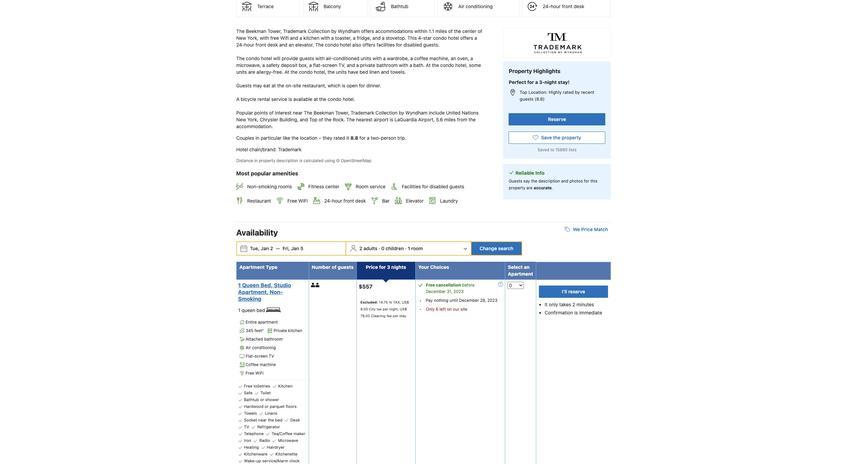 Task type: locate. For each thing, give the bounding box(es) containing it.
iron
[[244, 439, 251, 444]]

1 vertical spatial price
[[366, 265, 378, 270]]

condo down machine,
[[440, 62, 454, 68]]

2 vertical spatial hotel
[[261, 56, 272, 61]]

guests left say
[[509, 179, 522, 184]]

1 horizontal spatial 24-hour front desk
[[543, 3, 585, 9]]

1 vertical spatial service
[[370, 184, 386, 190]]

1 • from the top
[[420, 299, 421, 304]]

1 vertical spatial in
[[254, 158, 258, 164]]

reliable info
[[516, 170, 545, 176]]

new down "popular"
[[236, 117, 246, 123]]

guests left may
[[236, 83, 252, 89]]

at right bath.
[[426, 62, 431, 68]]

2 vertical spatial desk
[[355, 198, 366, 204]]

at down deposit
[[285, 69, 289, 75]]

disabled up laundry
[[430, 184, 448, 190]]

near up building,
[[293, 110, 303, 116]]

0 horizontal spatial apartment
[[239, 265, 265, 270]]

0 horizontal spatial bathtub
[[244, 398, 259, 403]]

trademark down like
[[278, 147, 302, 153]]

1 vertical spatial us$
[[400, 308, 407, 312]]

december down free cancellation
[[426, 289, 446, 295]]

units down microwave,
[[236, 69, 247, 75]]

for inside "guests say the description and photos for this property are"
[[584, 179, 590, 184]]

tv down 'socket'
[[244, 425, 249, 430]]

service right room
[[370, 184, 386, 190]]

top down 'perfect'
[[520, 90, 527, 95]]

or for shower
[[260, 398, 264, 403]]

non- down studio
[[270, 289, 283, 296]]

hardwood
[[244, 405, 264, 410]]

air inside button
[[458, 3, 464, 9]]

tue, jan 2 button
[[247, 243, 276, 255]]

occupancy image
[[316, 283, 320, 288]]

0 vertical spatial property
[[562, 135, 581, 141]]

rated down stay!
[[563, 90, 574, 95]]

0 horizontal spatial 2
[[270, 246, 273, 252]]

0 horizontal spatial air conditioning
[[246, 346, 276, 351]]

service up interest
[[271, 96, 287, 102]]

0 horizontal spatial description
[[277, 158, 298, 164]]

free cancellation
[[426, 283, 461, 288]]

2 inside it only takes 2 minutes confirmation is immediate
[[573, 302, 575, 308]]

the left rock. at the left of the page
[[324, 117, 332, 123]]

kitchen right private
[[288, 329, 302, 334]]

2 york, from the top
[[247, 117, 259, 123]]

recent
[[581, 90, 595, 95]]

0 vertical spatial air
[[458, 3, 464, 9]]

offers up the fridge,
[[361, 28, 374, 34]]

2 left adults
[[360, 246, 362, 252]]

0 vertical spatial bed
[[360, 69, 368, 75]]

offers down the fridge,
[[363, 42, 375, 48]]

or down the "toilet"
[[260, 398, 264, 403]]

2 new from the top
[[236, 117, 246, 123]]

jan right tue,
[[261, 246, 269, 252]]

1 horizontal spatial per
[[393, 314, 398, 319]]

0 vertical spatial apartment
[[239, 265, 265, 270]]

in right distance
[[254, 158, 258, 164]]

or
[[260, 398, 264, 403], [265, 405, 269, 410]]

1 york, from the top
[[247, 35, 259, 41]]

with left free
[[260, 35, 269, 41]]

2 horizontal spatial bed
[[360, 69, 368, 75]]

units up private
[[361, 56, 371, 61]]

guests inside "guests say the description and photos for this property are"
[[509, 179, 522, 184]]

disabled inside the beekman tower, trademark collection by wyndham offers accommodations within 1.1 miles of the center of new york, with free wifi and a kitchen with a toaster, a fridge, and a stovetop. this 4-star condo hotel offers a 24-hour front desk and an elevator. the condo hotel also offers facilities for disabled guests. the condo hotel will provide guests with air-conditioned units with a wardrobe, a coffee machine, an oven, a microwave, a safety deposit box, a flat-screen tv, and a private bathroom with a bath. at the condo hotel, some units are allergy-free. at the condo hotel, the units have bed linen and towels. guests may eat at the on-site restaurant, which is open for dinner. a bicycle rental service is available at the condo hotel. popular points of interest near the beekman tower, trademark collection by wyndham include united nations new york, chrysler building, and top of the rock. the nearest airport is laguardia airport, 5.6 miles from the accommodation.
[[404, 42, 422, 48]]

or up "linens"
[[265, 405, 269, 410]]

bed down private
[[360, 69, 368, 75]]

the right save
[[553, 135, 561, 141]]

and
[[290, 35, 298, 41], [373, 35, 381, 41], [279, 42, 287, 48], [347, 62, 355, 68], [381, 69, 389, 75], [300, 117, 308, 123], [561, 179, 569, 184]]

by
[[331, 28, 337, 34], [575, 90, 580, 95], [399, 110, 404, 116]]

0 horizontal spatial screen
[[255, 354, 268, 359]]

saved
[[538, 147, 549, 153]]

0 horizontal spatial disabled
[[404, 42, 422, 48]]

1 horizontal spatial free wifi
[[287, 198, 308, 204]]

1 horizontal spatial an
[[451, 56, 456, 61]]

kitchen
[[278, 384, 293, 389]]

desk inside the beekman tower, trademark collection by wyndham offers accommodations within 1.1 miles of the center of new york, with free wifi and a kitchen with a toaster, a fridge, and a stovetop. this 4-star condo hotel offers a 24-hour front desk and an elevator. the condo hotel also offers facilities for disabled guests. the condo hotel will provide guests with air-conditioned units with a wardrobe, a coffee machine, an oven, a microwave, a safety deposit box, a flat-screen tv, and a private bathroom with a bath. at the condo hotel, some units are allergy-free. at the condo hotel, the units have bed linen and towels. guests may eat at the on-site restaurant, which is open for dinner. a bicycle rental service is available at the condo hotel. popular points of interest near the beekman tower, trademark collection by wyndham include united nations new york, chrysler building, and top of the rock. the nearest airport is laguardia airport, 5.6 miles from the accommodation.
[[267, 42, 278, 48]]

with up private
[[373, 56, 382, 61]]

guests right number
[[338, 265, 354, 270]]

are down say
[[527, 186, 533, 191]]

0 horizontal spatial guests
[[236, 83, 252, 89]]

0 vertical spatial or
[[260, 398, 264, 403]]

0 vertical spatial front
[[562, 3, 573, 9]]

1 vertical spatial conditioning
[[252, 346, 276, 351]]

1 horizontal spatial by
[[399, 110, 404, 116]]

property inside dropdown button
[[562, 135, 581, 141]]

1 vertical spatial at
[[285, 69, 289, 75]]

· right children
[[405, 246, 407, 252]]

bathroom
[[377, 62, 398, 68], [264, 337, 283, 342]]

site
[[293, 83, 301, 89], [461, 307, 468, 312]]

york, left free
[[247, 35, 259, 41]]

the inside "guests say the description and photos for this property are"
[[531, 179, 537, 184]]

front inside button
[[562, 3, 573, 9]]

tv,
[[339, 62, 346, 68]]

us$ up stay
[[400, 308, 407, 312]]

1 horizontal spatial tv
[[269, 354, 274, 359]]

heating
[[244, 446, 259, 451]]

immediate
[[579, 310, 602, 316]]

by up laguardia
[[399, 110, 404, 116]]

1 horizontal spatial bed
[[275, 418, 283, 423]]

say
[[524, 179, 530, 184]]

property
[[562, 135, 581, 141], [259, 158, 275, 164], [509, 186, 525, 191]]

0 horizontal spatial hotel,
[[314, 69, 326, 75]]

disabled down this
[[404, 42, 422, 48]]

at
[[426, 62, 431, 68], [285, 69, 289, 75]]

availability
[[236, 228, 278, 238]]

bathroom inside the beekman tower, trademark collection by wyndham offers accommodations within 1.1 miles of the center of new york, with free wifi and a kitchen with a toaster, a fridge, and a stovetop. this 4-star condo hotel offers a 24-hour front desk and an elevator. the condo hotel also offers facilities for disabled guests. the condo hotel will provide guests with air-conditioned units with a wardrobe, a coffee machine, an oven, a microwave, a safety deposit box, a flat-screen tv, and a private bathroom with a bath. at the condo hotel, some units are allergy-free. at the condo hotel, the units have bed linen and towels. guests may eat at the on-site restaurant, which is open for dinner. a bicycle rental service is available at the condo hotel. popular points of interest near the beekman tower, trademark collection by wyndham include united nations new york, chrysler building, and top of the rock. the nearest airport is laguardia airport, 5.6 miles from the accommodation.
[[377, 62, 398, 68]]

which
[[328, 83, 341, 89]]

2 horizontal spatial 24-
[[543, 3, 551, 9]]

york, up accommodation.
[[247, 117, 259, 123]]

1 vertical spatial 24-hour front desk
[[324, 198, 366, 204]]

1 horizontal spatial bathroom
[[377, 62, 398, 68]]

1 horizontal spatial wifi
[[298, 198, 308, 204]]

for right facilities
[[422, 184, 428, 190]]

•
[[420, 299, 421, 304], [420, 307, 421, 312]]

kitchenware
[[244, 452, 268, 457]]

the down restaurant,
[[319, 96, 326, 102]]

price for 3 nights
[[366, 265, 406, 270]]

have
[[348, 69, 358, 75]]

an right select
[[524, 265, 530, 270]]

wyndham
[[338, 28, 360, 34], [406, 110, 428, 116]]

• left pay
[[420, 299, 421, 304]]

2 inside "dropdown button"
[[360, 246, 362, 252]]

1 for 1 queen bed
[[238, 308, 240, 314]]

1 for 1 queen bed, studio apartment, non- smoking
[[238, 283, 241, 289]]

flat-
[[246, 354, 255, 359]]

1 new from the top
[[236, 35, 246, 41]]

price right we
[[581, 227, 593, 233]]

bed down "linens"
[[275, 418, 283, 423]]

of left rock. at the left of the page
[[319, 117, 323, 123]]

tea/coffee maker
[[272, 432, 305, 437]]

by inside 'top location: highly rated by recent guests (8.8)'
[[575, 90, 580, 95]]

0 horizontal spatial service
[[271, 96, 287, 102]]

0 vertical spatial guests
[[236, 83, 252, 89]]

0 horizontal spatial 24-hour front desk
[[324, 198, 366, 204]]

0 horizontal spatial december
[[426, 289, 446, 295]]

description up the .
[[539, 179, 560, 184]]

1 vertical spatial new
[[236, 117, 246, 123]]

apartment
[[258, 320, 278, 325]]

0 vertical spatial hotel,
[[455, 62, 468, 68]]

2 left —
[[270, 246, 273, 252]]

studio
[[274, 283, 291, 289]]

coffee
[[414, 56, 428, 61]]

on
[[447, 307, 452, 312]]

at right available
[[314, 96, 318, 102]]

near inside the beekman tower, trademark collection by wyndham offers accommodations within 1.1 miles of the center of new york, with free wifi and a kitchen with a toaster, a fridge, and a stovetop. this 4-star condo hotel offers a 24-hour front desk and an elevator. the condo hotel also offers facilities for disabled guests. the condo hotel will provide guests with air-conditioned units with a wardrobe, a coffee machine, an oven, a microwave, a safety deposit box, a flat-screen tv, and a private bathroom with a bath. at the condo hotel, some units are allergy-free. at the condo hotel, the units have bed linen and towels. guests may eat at the on-site restaurant, which is open for dinner. a bicycle rental service is available at the condo hotel. popular points of interest near the beekman tower, trademark collection by wyndham include united nations new york, chrysler building, and top of the rock. the nearest airport is laguardia airport, 5.6 miles from the accommodation.
[[293, 110, 303, 116]]

private
[[274, 329, 287, 334]]

disabled
[[404, 42, 422, 48], [430, 184, 448, 190]]

3
[[387, 265, 390, 270]]

free wifi down the rooms
[[287, 198, 308, 204]]

1 horizontal spatial or
[[265, 405, 269, 410]]

0 horizontal spatial near
[[258, 418, 267, 423]]

0 vertical spatial price
[[581, 227, 593, 233]]

per right fee
[[393, 314, 398, 319]]

floors
[[286, 405, 297, 410]]

center down air conditioning button
[[462, 28, 477, 34]]

the right say
[[531, 179, 537, 184]]

1 horizontal spatial property
[[509, 186, 525, 191]]

takes
[[559, 302, 571, 308]]

1 horizontal spatial price
[[581, 227, 593, 233]]

kitchenette
[[275, 452, 297, 457]]

%
[[389, 301, 392, 305]]

at
[[272, 83, 276, 89], [314, 96, 318, 102]]

1 vertical spatial property
[[259, 158, 275, 164]]

0 vertical spatial 24-hour front desk
[[543, 3, 585, 9]]

1 vertical spatial •
[[420, 307, 421, 312]]

in down accommodation.
[[256, 135, 259, 141]]

two-
[[371, 135, 381, 141]]

1 vertical spatial bathtub
[[244, 398, 259, 403]]

the
[[236, 28, 245, 34], [315, 42, 324, 48], [236, 56, 245, 61], [304, 110, 312, 116], [346, 117, 355, 123]]

fri,
[[283, 246, 290, 252]]

1 vertical spatial guests
[[509, 179, 522, 184]]

kitchen up elevator.
[[303, 35, 320, 41]]

1 horizontal spatial hotel,
[[455, 62, 468, 68]]

0 horizontal spatial desk
[[267, 42, 278, 48]]

guests left (8.8)
[[520, 96, 534, 102]]

1 horizontal spatial top
[[520, 90, 527, 95]]

nearest
[[356, 117, 373, 123]]

1 vertical spatial at
[[314, 96, 318, 102]]

guests up box,
[[299, 56, 314, 61]]

guests inside 'top location: highly rated by recent guests (8.8)'
[[520, 96, 534, 102]]

1 horizontal spatial hour
[[332, 198, 342, 204]]

0 horizontal spatial rated
[[334, 135, 345, 141]]

telephone
[[244, 432, 264, 437]]

number of guests
[[312, 265, 354, 270]]

york,
[[247, 35, 259, 41], [247, 117, 259, 123]]

rated left it
[[334, 135, 345, 141]]

and inside "guests say the description and photos for this property are"
[[561, 179, 569, 184]]

tea/coffee
[[272, 432, 292, 437]]

couples in particular like the location – they rated it 8.8 for a two-person trip.
[[236, 135, 406, 141]]

description inside "guests say the description and photos for this property are"
[[539, 179, 560, 184]]

price left 3
[[366, 265, 378, 270]]

near
[[293, 110, 303, 116], [258, 418, 267, 423]]

entire apartment
[[246, 320, 278, 325]]

of up the chrysler
[[269, 110, 274, 116]]

31,
[[447, 289, 453, 295]]

shower
[[265, 398, 279, 403]]

screen up the coffee machine
[[255, 354, 268, 359]]

are inside the beekman tower, trademark collection by wyndham offers accommodations within 1.1 miles of the center of new york, with free wifi and a kitchen with a toaster, a fridge, and a stovetop. this 4-star condo hotel offers a 24-hour front desk and an elevator. the condo hotel also offers facilities for disabled guests. the condo hotel will provide guests with air-conditioned units with a wardrobe, a coffee machine, an oven, a microwave, a safety deposit box, a flat-screen tv, and a private bathroom with a bath. at the condo hotel, some units are allergy-free. at the condo hotel, the units have bed linen and towels. guests may eat at the on-site restaurant, which is open for dinner. a bicycle rental service is available at the condo hotel. popular points of interest near the beekman tower, trademark collection by wyndham include united nations new york, chrysler building, and top of the rock. the nearest airport is laguardia airport, 5.6 miles from the accommodation.
[[248, 69, 255, 75]]

are down microwave,
[[248, 69, 255, 75]]

save the property
[[541, 135, 581, 141]]

hour inside button
[[551, 3, 561, 9]]

coffee
[[246, 363, 259, 368]]

popular
[[251, 171, 271, 177]]

reliable
[[516, 170, 534, 176]]

0 vertical spatial near
[[293, 110, 303, 116]]

0 horizontal spatial by
[[331, 28, 337, 34]]

property for in
[[259, 158, 275, 164]]

free
[[270, 35, 279, 41]]

available
[[293, 96, 312, 102]]

2 adults · 0 children · 1 room
[[360, 246, 423, 252]]

0 vertical spatial december
[[426, 289, 446, 295]]

desk
[[574, 3, 585, 9], [267, 42, 278, 48], [355, 198, 366, 204]]

1 vertical spatial bathroom
[[264, 337, 283, 342]]

trademark image
[[534, 33, 582, 54]]

2023 right 28,
[[488, 298, 498, 303]]

1 horizontal spatial kitchen
[[303, 35, 320, 41]]

1 vertical spatial kitchen
[[288, 329, 302, 334]]

0 vertical spatial york,
[[247, 35, 259, 41]]

hotel, down flat-
[[314, 69, 326, 75]]

2 • from the top
[[420, 307, 421, 312]]

bathroom down private
[[264, 337, 283, 342]]

0 vertical spatial desk
[[574, 3, 585, 9]]

queen
[[242, 283, 259, 289]]

jan
[[261, 246, 269, 252], [291, 246, 299, 252]]

property inside "guests say the description and photos for this property are"
[[509, 186, 525, 191]]

bathtub button
[[370, 0, 435, 17]]

units down tv, at top left
[[336, 69, 347, 75]]

1 inside 1 queen bed, studio apartment, non- smoking
[[238, 283, 241, 289]]

bathtub inside "button"
[[391, 3, 408, 9]]

hour inside the beekman tower, trademark collection by wyndham offers accommodations within 1.1 miles of the center of new york, with free wifi and a kitchen with a toaster, a fridge, and a stovetop. this 4-star condo hotel offers a 24-hour front desk and an elevator. the condo hotel also offers facilities for disabled guests. the condo hotel will provide guests with air-conditioned units with a wardrobe, a coffee machine, an oven, a microwave, a safety deposit box, a flat-screen tv, and a private bathroom with a bath. at the condo hotel, some units are allergy-free. at the condo hotel, the units have bed linen and towels. guests may eat at the on-site restaurant, which is open for dinner. a bicycle rental service is available at the condo hotel. popular points of interest near the beekman tower, trademark collection by wyndham include united nations new york, chrysler building, and top of the rock. the nearest airport is laguardia airport, 5.6 miles from the accommodation.
[[244, 42, 254, 48]]

0 horizontal spatial free wifi
[[246, 371, 264, 376]]

select
[[508, 265, 523, 270]]

1 vertical spatial free wifi
[[246, 371, 264, 376]]

near up refrigerator
[[258, 418, 267, 423]]

bathtub up hardwood in the bottom left of the page
[[244, 398, 259, 403]]

bathtub up accommodations
[[391, 3, 408, 9]]

1 vertical spatial trademark
[[351, 110, 374, 116]]

tower, up free
[[268, 28, 282, 34]]

front inside the beekman tower, trademark collection by wyndham offers accommodations within 1.1 miles of the center of new york, with free wifi and a kitchen with a toaster, a fridge, and a stovetop. this 4-star condo hotel offers a 24-hour front desk and an elevator. the condo hotel also offers facilities for disabled guests. the condo hotel will provide guests with air-conditioned units with a wardrobe, a coffee machine, an oven, a microwave, a safety deposit box, a flat-screen tv, and a private bathroom with a bath. at the condo hotel, some units are allergy-free. at the condo hotel, the units have bed linen and towels. guests may eat at the on-site restaurant, which is open for dinner. a bicycle rental service is available at the condo hotel. popular points of interest near the beekman tower, trademark collection by wyndham include united nations new york, chrysler building, and top of the rock. the nearest airport is laguardia airport, 5.6 miles from the accommodation.
[[256, 42, 266, 48]]

collection up elevator.
[[308, 28, 330, 34]]

december
[[426, 289, 446, 295], [459, 298, 479, 303]]

2 horizontal spatial hotel
[[448, 35, 459, 41]]

©
[[336, 158, 340, 164]]

calculated
[[304, 158, 323, 164]]

attached bathroom
[[246, 337, 283, 342]]

private
[[360, 62, 375, 68]]

1 horizontal spatial air conditioning
[[458, 3, 493, 9]]

14.75
[[379, 301, 388, 305]]

us$ right tax,
[[402, 301, 409, 305]]

nations
[[462, 110, 479, 116]]

trademark up nearest
[[351, 110, 374, 116]]

site inside the beekman tower, trademark collection by wyndham offers accommodations within 1.1 miles of the center of new york, with free wifi and a kitchen with a toaster, a fridge, and a stovetop. this 4-star condo hotel offers a 24-hour front desk and an elevator. the condo hotel also offers facilities for disabled guests. the condo hotel will provide guests with air-conditioned units with a wardrobe, a coffee machine, an oven, a microwave, a safety deposit box, a flat-screen tv, and a private bathroom with a bath. at the condo hotel, some units are allergy-free. at the condo hotel, the units have bed linen and towels. guests may eat at the on-site restaurant, which is open for dinner. a bicycle rental service is available at the condo hotel. popular points of interest near the beekman tower, trademark collection by wyndham include united nations new york, chrysler building, and top of the rock. the nearest airport is laguardia airport, 5.6 miles from the accommodation.
[[293, 83, 301, 89]]

adults
[[364, 246, 378, 252]]

1 queen bed
[[238, 308, 266, 314]]

2 vertical spatial offers
[[363, 42, 375, 48]]

apartment down select
[[508, 271, 533, 277]]

2 horizontal spatial by
[[575, 90, 580, 95]]

beekman down terrace button
[[246, 28, 266, 34]]

0 horizontal spatial or
[[260, 398, 264, 403]]

1 vertical spatial collection
[[376, 110, 398, 116]]

minutes
[[577, 302, 594, 308]]

interest
[[275, 110, 292, 116]]

bathtub for bathtub
[[391, 3, 408, 9]]

0 vertical spatial description
[[277, 158, 298, 164]]

per
[[383, 308, 388, 312], [393, 314, 398, 319]]

using
[[325, 158, 335, 164]]

within
[[415, 28, 428, 34]]

non- up restaurant
[[247, 184, 258, 190]]

1 horizontal spatial bathtub
[[391, 3, 408, 9]]

building,
[[280, 117, 299, 123]]

0 vertical spatial top
[[520, 90, 527, 95]]

1 vertical spatial top
[[309, 117, 317, 123]]

more details on meals and payment options image
[[498, 282, 503, 287]]

1 horizontal spatial conditioning
[[466, 3, 493, 9]]

· left 0
[[379, 246, 380, 252]]

description
[[277, 158, 298, 164], [539, 179, 560, 184]]

free up pay
[[426, 283, 435, 288]]

0 horizontal spatial an
[[289, 42, 294, 48]]

0 horizontal spatial tv
[[244, 425, 249, 430]]

in for distance
[[254, 158, 258, 164]]

per right "tax"
[[383, 308, 388, 312]]

2 vertical spatial 1
[[238, 308, 240, 314]]

is left 'open'
[[342, 83, 345, 89]]

1 vertical spatial 1
[[238, 283, 241, 289]]

and up have
[[347, 62, 355, 68]]

28,
[[480, 298, 486, 303]]

1 vertical spatial front
[[256, 42, 266, 48]]

by up toaster,
[[331, 28, 337, 34]]

1 vertical spatial center
[[325, 184, 340, 190]]

pay
[[426, 298, 433, 303]]

condo up microwave,
[[246, 56, 260, 61]]

1 horizontal spatial apartment
[[508, 271, 533, 277]]

bathtub or shower
[[244, 398, 279, 403]]

bicycle
[[241, 96, 256, 102]]

allergy-
[[257, 69, 273, 75]]

0 horizontal spatial ·
[[379, 246, 380, 252]]



Task type: vqa. For each thing, say whether or not it's contained in the screenshot.
the leftmost hotel
yes



Task type: describe. For each thing, give the bounding box(es) containing it.
conditioning inside button
[[466, 3, 493, 9]]

toaster,
[[335, 35, 352, 41]]

left
[[440, 307, 446, 312]]

price inside dropdown button
[[581, 227, 593, 233]]

hotel chain/brand: trademark
[[236, 147, 302, 153]]

for left 3-
[[527, 79, 534, 85]]

bar
[[382, 198, 390, 204]]

attached
[[246, 337, 263, 342]]

1 horizontal spatial at
[[426, 62, 431, 68]]

guests inside the beekman tower, trademark collection by wyndham offers accommodations within 1.1 miles of the center of new york, with free wifi and a kitchen with a toaster, a fridge, and a stovetop. this 4-star condo hotel offers a 24-hour front desk and an elevator. the condo hotel also offers facilities for disabled guests. the condo hotel will provide guests with air-conditioned units with a wardrobe, a coffee machine, an oven, a microwave, a safety deposit box, a flat-screen tv, and a private bathroom with a bath. at the condo hotel, some units are allergy-free. at the condo hotel, the units have bed linen and towels. guests may eat at the on-site restaurant, which is open for dinner. a bicycle rental service is available at the condo hotel. popular points of interest near the beekman tower, trademark collection by wyndham include united nations new york, chrysler building, and top of the rock. the nearest airport is laguardia airport, 5.6 miles from the accommodation.
[[299, 56, 314, 61]]

it
[[545, 302, 548, 308]]

1 vertical spatial december
[[459, 298, 479, 303]]

points
[[254, 110, 268, 116]]

guests say the description and photos for this property are
[[509, 179, 598, 191]]

non- inside 1 queen bed, studio apartment, non- smoking
[[270, 289, 283, 296]]

0 vertical spatial trademark
[[283, 28, 307, 34]]

openstreetmap
[[341, 158, 371, 164]]

only 6 left on our site
[[426, 307, 468, 312]]

maker
[[294, 432, 305, 437]]

excluded:
[[361, 301, 378, 305]]

1 vertical spatial wifi
[[255, 371, 264, 376]]

1 vertical spatial air
[[246, 346, 251, 351]]

0 vertical spatial miles
[[436, 28, 447, 34]]

private kitchen
[[274, 329, 302, 334]]

toilet
[[260, 391, 271, 396]]

• for only 6 left on our site
[[420, 307, 421, 312]]

distance in property description is calculated using © openstreetmap
[[236, 158, 371, 164]]

particular
[[261, 135, 282, 141]]

queen
[[242, 308, 255, 314]]

is left the calculated
[[299, 158, 302, 164]]

reserve
[[548, 116, 566, 122]]

the right 1.1
[[454, 28, 461, 34]]

1 horizontal spatial hotel
[[340, 42, 351, 48]]

save the property button
[[509, 132, 606, 144]]

3-
[[539, 79, 545, 85]]

free.
[[273, 69, 283, 75]]

1 vertical spatial bed
[[257, 308, 265, 314]]

of right 1.1
[[448, 28, 453, 34]]

oven,
[[457, 56, 469, 61]]

1 vertical spatial site
[[461, 307, 468, 312]]

linens
[[265, 412, 277, 417]]

1 vertical spatial tv
[[244, 425, 249, 430]]

0 vertical spatial at
[[272, 83, 276, 89]]

1 vertical spatial 2023
[[488, 298, 498, 303]]

facilities
[[402, 184, 421, 190]]

highly
[[549, 90, 562, 95]]

1 horizontal spatial beekman
[[314, 110, 334, 116]]

of right number
[[332, 265, 337, 270]]

with up towels. at the top left of the page
[[399, 62, 408, 68]]

rooms
[[278, 184, 292, 190]]

1 vertical spatial per
[[393, 314, 398, 319]]

1 horizontal spatial units
[[336, 69, 347, 75]]

0 vertical spatial an
[[289, 42, 294, 48]]

bathtub for bathtub or shower
[[244, 398, 259, 403]]

1 vertical spatial disabled
[[430, 184, 448, 190]]

24- inside button
[[543, 3, 551, 9]]

bed inside the beekman tower, trademark collection by wyndham offers accommodations within 1.1 miles of the center of new york, with free wifi and a kitchen with a toaster, a fridge, and a stovetop. this 4-star condo hotel offers a 24-hour front desk and an elevator. the condo hotel also offers facilities for disabled guests. the condo hotel will provide guests with air-conditioned units with a wardrobe, a coffee machine, an oven, a microwave, a safety deposit box, a flat-screen tv, and a private bathroom with a bath. at the condo hotel, some units are allergy-free. at the condo hotel, the units have bed linen and towels. guests may eat at the on-site restaurant, which is open for dinner. a bicycle rental service is available at the condo hotel. popular points of interest near the beekman tower, trademark collection by wyndham include united nations new york, chrysler building, and top of the rock. the nearest airport is laguardia airport, 5.6 miles from the accommodation.
[[360, 69, 368, 75]]

room
[[411, 246, 423, 252]]

0 vertical spatial collection
[[308, 28, 330, 34]]

up
[[256, 459, 261, 464]]

guests inside the beekman tower, trademark collection by wyndham offers accommodations within 1.1 miles of the center of new york, with free wifi and a kitchen with a toaster, a fridge, and a stovetop. this 4-star condo hotel offers a 24-hour front desk and an elevator. the condo hotel also offers facilities for disabled guests. the condo hotel will provide guests with air-conditioned units with a wardrobe, a coffee machine, an oven, a microwave, a safety deposit box, a flat-screen tv, and a private bathroom with a bath. at the condo hotel, some units are allergy-free. at the condo hotel, the units have bed linen and towels. guests may eat at the on-site restaurant, which is open for dinner. a bicycle rental service is available at the condo hotel. popular points of interest near the beekman tower, trademark collection by wyndham include united nations new york, chrysler building, and top of the rock. the nearest airport is laguardia airport, 5.6 miles from the accommodation.
[[236, 83, 252, 89]]

bath.
[[413, 62, 425, 68]]

0 vertical spatial us$
[[402, 301, 409, 305]]

1 jan from the left
[[261, 246, 269, 252]]

0 horizontal spatial per
[[383, 308, 388, 312]]

guests up laundry
[[450, 184, 464, 190]]

toiletries
[[254, 384, 270, 389]]

description for is
[[277, 158, 298, 164]]

fri, jan 5 button
[[280, 243, 306, 255]]

service inside the beekman tower, trademark collection by wyndham offers accommodations within 1.1 miles of the center of new york, with free wifi and a kitchen with a toaster, a fridge, and a stovetop. this 4-star condo hotel offers a 24-hour front desk and an elevator. the condo hotel also offers facilities for disabled guests. the condo hotel will provide guests with air-conditioned units with a wardrobe, a coffee machine, an oven, a microwave, a safety deposit box, a flat-screen tv, and a private bathroom with a bath. at the condo hotel, some units are allergy-free. at the condo hotel, the units have bed linen and towels. guests may eat at the on-site restaurant, which is open for dinner. a bicycle rental service is available at the condo hotel. popular points of interest near the beekman tower, trademark collection by wyndham include united nations new york, chrysler building, and top of the rock. the nearest airport is laguardia airport, 5.6 miles from the accommodation.
[[271, 96, 287, 102]]

kitchen inside the beekman tower, trademark collection by wyndham offers accommodations within 1.1 miles of the center of new york, with free wifi and a kitchen with a toaster, a fridge, and a stovetop. this 4-star condo hotel offers a 24-hour front desk and an elevator. the condo hotel also offers facilities for disabled guests. the condo hotel will provide guests with air-conditioned units with a wardrobe, a coffee machine, an oven, a microwave, a safety deposit box, a flat-screen tv, and a private bathroom with a bath. at the condo hotel, some units are allergy-free. at the condo hotel, the units have bed linen and towels. guests may eat at the on-site restaurant, which is open for dinner. a bicycle rental service is available at the condo hotel. popular points of interest near the beekman tower, trademark collection by wyndham include united nations new york, chrysler building, and top of the rock. the nearest airport is laguardia airport, 5.6 miles from the accommodation.
[[303, 35, 320, 41]]

from
[[457, 117, 467, 123]]

fridge,
[[357, 35, 371, 41]]

bed,
[[261, 283, 273, 289]]

the down 'nations'
[[469, 117, 476, 123]]

highlights
[[533, 68, 561, 74]]

stovetop.
[[386, 35, 406, 41]]

the down machine,
[[432, 62, 439, 68]]

we
[[573, 227, 580, 233]]

hairdryer
[[267, 446, 285, 451]]

change
[[480, 246, 497, 252]]

are inside "guests say the description and photos for this property are"
[[527, 186, 533, 191]]

the right like
[[292, 135, 299, 141]]

free down the rooms
[[287, 198, 297, 204]]

conditioned
[[333, 56, 359, 61]]

1 vertical spatial screen
[[255, 354, 268, 359]]

we price match button
[[562, 224, 611, 236]]

of down air conditioning button
[[478, 28, 482, 34]]

0 vertical spatial tower,
[[268, 28, 282, 34]]

5
[[300, 246, 303, 252]]

345 feet²
[[246, 329, 264, 334]]

.
[[552, 186, 553, 191]]

2 horizontal spatial units
[[361, 56, 371, 61]]

0 horizontal spatial kitchen
[[288, 329, 302, 334]]

tax,
[[393, 301, 401, 305]]

1 horizontal spatial tower,
[[335, 110, 350, 116]]

may
[[253, 83, 262, 89]]

flat-screen tv
[[246, 354, 274, 359]]

0 horizontal spatial conditioning
[[252, 346, 276, 351]]

and right building,
[[300, 117, 308, 123]]

2 vertical spatial bed
[[275, 418, 283, 423]]

(8.8)
[[535, 96, 545, 102]]

0 vertical spatial beekman
[[246, 28, 266, 34]]

air conditioning button
[[438, 0, 519, 17]]

accurate
[[534, 186, 552, 191]]

0 vertical spatial by
[[331, 28, 337, 34]]

the down deposit
[[291, 69, 298, 75]]

our
[[453, 307, 459, 312]]

amenities
[[272, 171, 298, 177]]

perfect
[[509, 79, 526, 85]]

1 horizontal spatial wyndham
[[406, 110, 428, 116]]

0 vertical spatial wifi
[[298, 198, 308, 204]]

tue,
[[250, 246, 260, 252]]

0 vertical spatial non-
[[247, 184, 258, 190]]

15880
[[556, 147, 568, 153]]

0 horizontal spatial price
[[366, 265, 378, 270]]

24-hour front desk inside button
[[543, 3, 585, 9]]

• for pay nothing until december 28, 2023
[[420, 299, 421, 304]]

machine,
[[430, 56, 450, 61]]

0 vertical spatial free wifi
[[287, 198, 308, 204]]

2 vertical spatial 24-
[[324, 198, 332, 204]]

is right airport
[[390, 117, 393, 123]]

smoking
[[238, 296, 261, 302]]

linen
[[369, 69, 380, 75]]

the inside dropdown button
[[553, 135, 561, 141]]

0 horizontal spatial units
[[236, 69, 247, 75]]

for down stovetop.
[[396, 42, 402, 48]]

description for and
[[539, 179, 560, 184]]

balcony
[[324, 3, 341, 9]]

save
[[541, 135, 552, 141]]

distance
[[236, 158, 253, 164]]

nights
[[391, 265, 406, 270]]

elevator.
[[295, 42, 314, 48]]

0 horizontal spatial wyndham
[[338, 28, 360, 34]]

perfect for a 3-night stay!
[[509, 79, 570, 85]]

1 vertical spatial miles
[[444, 117, 456, 123]]

condo down 1.1
[[433, 35, 447, 41]]

facilities
[[377, 42, 395, 48]]

refrigerator
[[257, 425, 280, 430]]

the left on-
[[277, 83, 284, 89]]

in for couples
[[256, 135, 259, 141]]

and right wifi
[[290, 35, 298, 41]]

flat-
[[313, 62, 322, 68]]

towels
[[244, 412, 257, 417]]

the down "linens"
[[268, 418, 274, 423]]

location:
[[529, 90, 548, 95]]

1 inside "dropdown button"
[[408, 246, 410, 252]]

include
[[429, 110, 445, 116]]

is inside it only takes 2 minutes confirmation is immediate
[[575, 310, 578, 316]]

radio
[[259, 439, 270, 444]]

the beekman tower, trademark collection by wyndham offers accommodations within 1.1 miles of the center of new york, with free wifi and a kitchen with a toaster, a fridge, and a stovetop. this 4-star condo hotel offers a 24-hour front desk and an elevator. the condo hotel also offers facilities for disabled guests. the condo hotel will provide guests with air-conditioned units with a wardrobe, a coffee machine, an oven, a microwave, a safety deposit box, a flat-screen tv, and a private bathroom with a bath. at the condo hotel, some units are allergy-free. at the condo hotel, the units have bed linen and towels. guests may eat at the on-site restaurant, which is open for dinner. a bicycle rental service is available at the condo hotel. popular points of interest near the beekman tower, trademark collection by wyndham include united nations new york, chrysler building, and top of the rock. the nearest airport is laguardia airport, 5.6 miles from the accommodation.
[[236, 28, 484, 129]]

or for parquet
[[265, 405, 269, 410]]

2 vertical spatial trademark
[[278, 147, 302, 153]]

0 vertical spatial offers
[[361, 28, 374, 34]]

rated inside 'top location: highly rated by recent guests (8.8)'
[[563, 90, 574, 95]]

1 vertical spatial apartment
[[508, 271, 533, 277]]

free down "coffee"
[[246, 371, 254, 376]]

with left toaster,
[[321, 35, 330, 41]]

condo down box,
[[299, 69, 313, 75]]

desk inside button
[[574, 3, 585, 9]]

dinner.
[[366, 83, 381, 89]]

2 · from the left
[[405, 246, 407, 252]]

top inside the beekman tower, trademark collection by wyndham offers accommodations within 1.1 miles of the center of new york, with free wifi and a kitchen with a toaster, a fridge, and a stovetop. this 4-star condo hotel offers a 24-hour front desk and an elevator. the condo hotel also offers facilities for disabled guests. the condo hotel will provide guests with air-conditioned units with a wardrobe, a coffee machine, an oven, a microwave, a safety deposit box, a flat-screen tv, and a private bathroom with a bath. at the condo hotel, some units are allergy-free. at the condo hotel, the units have bed linen and towels. guests may eat at the on-site restaurant, which is open for dinner. a bicycle rental service is available at the condo hotel. popular points of interest near the beekman tower, trademark collection by wyndham include united nations new york, chrysler building, and top of the rock. the nearest airport is laguardia airport, 5.6 miles from the accommodation.
[[309, 117, 317, 123]]

1 vertical spatial hotel,
[[314, 69, 326, 75]]

1 vertical spatial offers
[[460, 35, 473, 41]]

apartment type
[[239, 265, 277, 270]]

24- inside the beekman tower, trademark collection by wyndham offers accommodations within 1.1 miles of the center of new york, with free wifi and a kitchen with a toaster, a fridge, and a stovetop. this 4-star condo hotel offers a 24-hour front desk and an elevator. the condo hotel also offers facilities for disabled guests. the condo hotel will provide guests with air-conditioned units with a wardrobe, a coffee machine, an oven, a microwave, a safety deposit box, a flat-screen tv, and a private bathroom with a bath. at the condo hotel, some units are allergy-free. at the condo hotel, the units have bed linen and towels. guests may eat at the on-site restaurant, which is open for dinner. a bicycle rental service is available at the condo hotel. popular points of interest near the beekman tower, trademark collection by wyndham include united nations new york, chrysler building, and top of the rock. the nearest airport is laguardia airport, 5.6 miles from the accommodation.
[[236, 42, 244, 48]]

2 jan from the left
[[291, 246, 299, 252]]

socket near the bed
[[244, 418, 283, 423]]

1 vertical spatial an
[[451, 56, 456, 61]]

this
[[591, 179, 598, 184]]

condo down toaster,
[[325, 42, 339, 48]]

top inside 'top location: highly rated by recent guests (8.8)'
[[520, 90, 527, 95]]

person
[[381, 135, 396, 141]]

2023 inside before december 31, 2023
[[454, 289, 464, 295]]

2 vertical spatial front
[[344, 198, 354, 204]]

and up facilities
[[373, 35, 381, 41]]

air conditioning inside button
[[458, 3, 493, 9]]

stay!
[[558, 79, 570, 85]]

december inside before december 31, 2023
[[426, 289, 446, 295]]

free up safe
[[244, 384, 252, 389]]

1 · from the left
[[379, 246, 380, 252]]

microwave
[[278, 439, 298, 444]]

occupancy image
[[311, 283, 316, 288]]

screen inside the beekman tower, trademark collection by wyndham offers accommodations within 1.1 miles of the center of new york, with free wifi and a kitchen with a toaster, a fridge, and a stovetop. this 4-star condo hotel offers a 24-hour front desk and an elevator. the condo hotel also offers facilities for disabled guests. the condo hotel will provide guests with air-conditioned units with a wardrobe, a coffee machine, an oven, a microwave, a safety deposit box, a flat-screen tv, and a private bathroom with a bath. at the condo hotel, some units are allergy-free. at the condo hotel, the units have bed linen and towels. guests may eat at the on-site restaurant, which is open for dinner. a bicycle rental service is available at the condo hotel. popular points of interest near the beekman tower, trademark collection by wyndham include united nations new york, chrysler building, and top of the rock. the nearest airport is laguardia airport, 5.6 miles from the accommodation.
[[322, 62, 337, 68]]

$557
[[359, 284, 373, 290]]

for right 'open'
[[359, 83, 365, 89]]

center inside the beekman tower, trademark collection by wyndham offers accommodations within 1.1 miles of the center of new york, with free wifi and a kitchen with a toaster, a fridge, and a stovetop. this 4-star condo hotel offers a 24-hour front desk and an elevator. the condo hotel also offers facilities for disabled guests. the condo hotel will provide guests with air-conditioned units with a wardrobe, a coffee machine, an oven, a microwave, a safety deposit box, a flat-screen tv, and a private bathroom with a bath. at the condo hotel, some units are allergy-free. at the condo hotel, the units have bed linen and towels. guests may eat at the on-site restaurant, which is open for dinner. a bicycle rental service is available at the condo hotel. popular points of interest near the beekman tower, trademark collection by wyndham include united nations new york, chrysler building, and top of the rock. the nearest airport is laguardia airport, 5.6 miles from the accommodation.
[[462, 28, 477, 34]]

2 adults · 0 children · 1 room button
[[347, 242, 470, 255]]

for right 8.8 in the left of the page
[[360, 135, 366, 141]]

popular
[[236, 110, 253, 116]]

change search button
[[472, 242, 522, 255]]

1 vertical spatial near
[[258, 418, 267, 423]]

with up flat-
[[316, 56, 325, 61]]

and down wifi
[[279, 42, 287, 48]]

laundry
[[440, 198, 458, 204]]

property highlights
[[509, 68, 561, 74]]

1 horizontal spatial at
[[314, 96, 318, 102]]

the down "air-"
[[328, 69, 335, 75]]

an inside the select an apartment
[[524, 265, 530, 270]]

property for the
[[562, 135, 581, 141]]

your choices
[[418, 265, 449, 270]]

for left 3
[[379, 265, 386, 270]]

like
[[283, 135, 290, 141]]

is left available
[[289, 96, 292, 102]]

and right the linen
[[381, 69, 389, 75]]

0 horizontal spatial bathroom
[[264, 337, 283, 342]]

1 horizontal spatial desk
[[355, 198, 366, 204]]

1 horizontal spatial service
[[370, 184, 386, 190]]

1 vertical spatial air conditioning
[[246, 346, 276, 351]]

condo down which
[[328, 96, 341, 102]]

hardwood or parquet floors
[[244, 405, 297, 410]]



